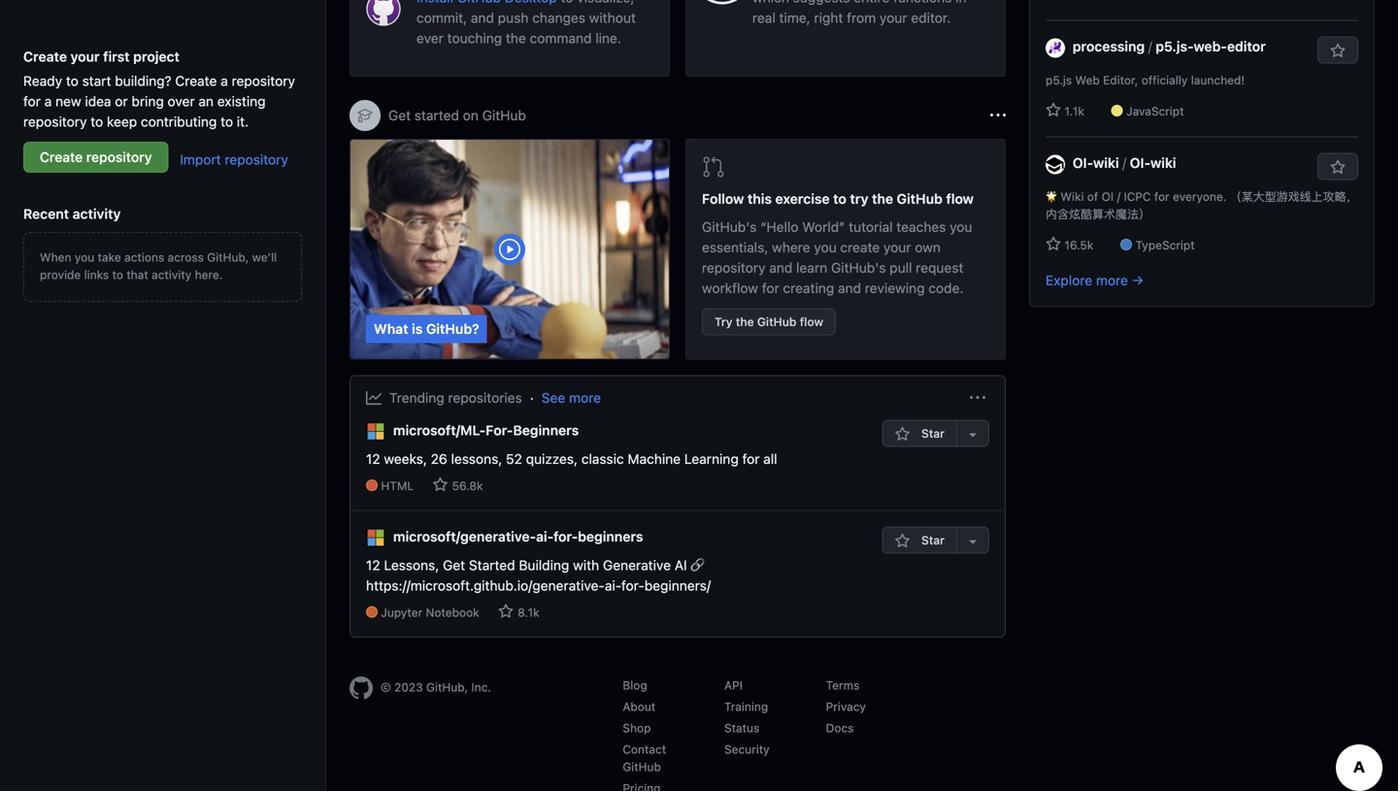 Task type: vqa. For each thing, say whether or not it's contained in the screenshot.
the Create within Create a new repository button
no



Task type: describe. For each thing, give the bounding box(es) containing it.
contributing
[[141, 114, 217, 130]]

inc.
[[472, 681, 491, 695]]

exercise
[[776, 191, 830, 207]]

microsoft/generative-ai-for-beginners link
[[393, 527, 644, 548]]

add this repository to a list image
[[966, 427, 981, 442]]

26
[[431, 451, 448, 467]]

editor
[[1228, 38, 1267, 54]]

your inside create your first project ready to start building? create a repository for a new idea or bring over an existing repository to keep contributing to it.
[[71, 49, 100, 65]]

entire
[[854, 0, 890, 5]]

new
[[55, 93, 81, 109]]

to inside when you take actions across github, we'll provide links to that activity here.
[[112, 268, 123, 282]]

1 horizontal spatial github's
[[832, 260, 886, 276]]

56.8k link
[[433, 477, 483, 493]]

teaches
[[897, 219, 947, 235]]

16.5k
[[1062, 239, 1094, 252]]

to inside to visualize, commit, and push changes without ever touching the command line.
[[561, 0, 574, 5]]

git pull request image
[[702, 155, 726, 179]]

github inside 'blog about shop contact github'
[[623, 761, 661, 774]]

why am i seeing this? image
[[991, 108, 1006, 123]]

🌟 wiki of oi / icpc for everyone. （某大型游戏线上攻略， 内含炫酷算术魔法）
[[1046, 190, 1359, 221]]

ai
[[675, 558, 687, 574]]

github desktop image
[[366, 0, 401, 26]]

8.1k link
[[498, 604, 540, 620]]

creating
[[783, 280, 835, 296]]

2 wiki from the left
[[1151, 155, 1177, 171]]

shop link
[[623, 722, 651, 735]]

about
[[623, 701, 656, 714]]

ai- inside 12 lessons, get started building with generative ai 🔗 https://microsoft.github.io/generative-ai-for-beginners/
[[605, 578, 622, 594]]

repo details element for generative
[[366, 604, 883, 622]]

building
[[519, 558, 570, 574]]

what is github? image
[[351, 140, 681, 359]]

recent activity
[[23, 206, 121, 222]]

for- inside 12 lessons, get started building with generative ai 🔗 https://microsoft.github.io/generative-ai-for-beginners/
[[622, 578, 645, 594]]

here.
[[195, 268, 223, 282]]

repo details element for classic
[[366, 477, 778, 495]]

1 wiki from the left
[[1094, 155, 1120, 171]]

is
[[412, 321, 423, 337]]

microsoft/generative-
[[393, 529, 536, 545]]

1 vertical spatial /
[[1123, 155, 1127, 171]]

github, inside when you take actions across github, we'll provide links to that activity here.
[[207, 251, 249, 264]]

star image for 56.8k
[[433, 477, 448, 493]]

12 for 12 lessons, get started building with generative ai 🔗 https://microsoft.github.io/generative-ai-for-beginners/
[[366, 558, 380, 574]]

learning
[[685, 451, 739, 467]]

keep
[[107, 114, 137, 130]]

ever
[[417, 30, 444, 46]]

without
[[589, 10, 636, 26]]

commit,
[[417, 10, 467, 26]]

to inside try the github flow element
[[834, 191, 847, 207]]

2023
[[394, 681, 423, 695]]

where
[[772, 239, 811, 255]]

0 vertical spatial flow
[[947, 191, 974, 207]]

your inside which suggests entire functions in real time, right from your editor.
[[880, 10, 908, 26]]

functions
[[894, 0, 952, 5]]

which suggests entire functions in real time, right from your editor.
[[753, 0, 967, 26]]

to left it.
[[221, 114, 233, 130]]

"hello
[[761, 219, 799, 235]]

star image
[[498, 604, 514, 620]]

oi
[[1102, 190, 1114, 204]]

star button for 12 lessons, get started building with generative ai 🔗 https://microsoft.github.io/generative-ai-for-beginners/
[[883, 527, 957, 554]]

import repository link
[[180, 152, 288, 168]]

0 horizontal spatial for-
[[554, 529, 578, 545]]

first
[[103, 49, 130, 65]]

mark github image
[[350, 677, 373, 701]]

56.8k
[[452, 479, 483, 493]]

this
[[748, 191, 772, 207]]

what is github? element
[[350, 139, 681, 360]]

/ inside 🌟 wiki of oi / icpc for everyone. （某大型游戏线上攻略， 内含炫酷算术魔法）
[[1118, 190, 1121, 204]]

for-
[[486, 422, 513, 439]]

learn
[[797, 260, 828, 276]]

api training status security
[[725, 679, 770, 757]]

try the github flow element
[[686, 139, 1006, 360]]

contact github link
[[623, 743, 667, 774]]

bring
[[132, 93, 164, 109]]

🔗
[[691, 558, 705, 574]]

github, inside footer
[[426, 681, 468, 695]]

0 vertical spatial github's
[[702, 219, 757, 235]]

explore more → link
[[1046, 273, 1145, 289]]

1 vertical spatial more
[[569, 390, 601, 406]]

footer containing blog
[[350, 677, 1006, 792]]

repository up existing
[[232, 73, 295, 89]]

1 horizontal spatial the
[[736, 315, 754, 329]]

notebook
[[426, 606, 480, 620]]

weeks,
[[384, 451, 427, 467]]

everyone.
[[1173, 190, 1227, 204]]

touching
[[448, 30, 502, 46]]

microsoft/ml-
[[393, 422, 486, 439]]

create for create your first project ready to start building? create a repository for a new idea or bring over an existing repository to keep contributing to it.
[[23, 49, 67, 65]]

12 weeks, 26 lessons, 52 quizzes, classic machine learning for all
[[366, 451, 778, 467]]

get inside 12 lessons, get started building with generative ai 🔗 https://microsoft.github.io/generative-ai-for-beginners/
[[443, 558, 465, 574]]

jupyter notebook
[[381, 606, 480, 620]]

training link
[[725, 701, 769, 714]]

p5.js
[[1046, 73, 1073, 87]]

reviewing
[[865, 280, 925, 296]]

web
[[1076, 73, 1100, 87]]

·
[[530, 390, 534, 406]]

when you take actions across github, we'll provide links to that activity here.
[[40, 251, 277, 282]]

on
[[463, 107, 479, 123]]

52
[[506, 451, 523, 467]]

star button for 12 weeks, 26 lessons, 52 quizzes, classic machine learning for all
[[883, 420, 957, 447]]

for inside create your first project ready to start building? create a repository for a new idea or bring over an existing repository to keep contributing to it.
[[23, 93, 41, 109]]

terms
[[826, 679, 860, 693]]

create
[[841, 239, 880, 255]]

repository inside github's "hello world" tutorial teaches you essentials, where you create your own repository and learn github's pull request workflow for creating and reviewing code.
[[702, 260, 766, 276]]

🌟
[[1046, 190, 1058, 204]]

trending repositories · see more
[[390, 390, 601, 406]]

and inside to visualize, commit, and push changes without ever touching the command line.
[[471, 10, 494, 26]]

generative
[[603, 558, 671, 574]]

star image left add this repository to a list icon
[[895, 534, 911, 549]]

for inside 🌟 wiki of oi / icpc for everyone. （某大型游戏线上攻略， 内含炫酷算术魔法）
[[1155, 190, 1170, 204]]

beginners/
[[645, 578, 711, 594]]

all
[[764, 451, 778, 467]]

security link
[[725, 743, 770, 757]]

star image for 1.1k
[[1046, 103, 1062, 118]]

repository down it.
[[225, 152, 288, 168]]

recent
[[23, 206, 69, 222]]

the inside to visualize, commit, and push changes without ever touching the command line.
[[506, 30, 526, 46]]

real
[[753, 10, 776, 26]]

idea
[[85, 93, 111, 109]]

shop
[[623, 722, 651, 735]]

star this repository image for editor
[[1331, 43, 1346, 59]]

1 horizontal spatial and
[[770, 260, 793, 276]]

to down idea
[[91, 114, 103, 130]]

privacy link
[[826, 701, 866, 714]]

try the github flow
[[715, 315, 824, 329]]

create your first project ready to start building? create a repository for a new idea or bring over an existing repository to keep contributing to it.
[[23, 49, 295, 130]]

across
[[168, 251, 204, 264]]

@processing profile image
[[1046, 38, 1066, 58]]

about link
[[623, 701, 656, 714]]

© 2023 github, inc. link
[[350, 677, 569, 701]]



Task type: locate. For each thing, give the bounding box(es) containing it.
@oi-wiki profile image
[[1046, 155, 1066, 174]]

github, up here.
[[207, 251, 249, 264]]

docs link
[[826, 722, 854, 735]]

0 horizontal spatial flow
[[800, 315, 824, 329]]

star image left add this repository to a list image
[[895, 427, 911, 442]]

0 horizontal spatial ai-
[[536, 529, 554, 545]]

feed item heading menu image
[[970, 391, 986, 406]]

footer
[[350, 677, 1006, 792]]

1 horizontal spatial activity
[[152, 268, 192, 282]]

github, left inc.
[[426, 681, 468, 695]]

activity
[[72, 206, 121, 222], [152, 268, 192, 282]]

activity inside when you take actions across github, we'll provide links to that activity here.
[[152, 268, 192, 282]]

1 vertical spatial activity
[[152, 268, 192, 282]]

0 horizontal spatial a
[[44, 93, 52, 109]]

© 2023 github, inc.
[[381, 681, 491, 695]]

github's
[[702, 219, 757, 235], [832, 260, 886, 276]]

@microsoft profile image for microsoft/ml-for-beginners
[[366, 422, 386, 441]]

command
[[530, 30, 592, 46]]

star for 12 weeks, 26 lessons, 52 quizzes, classic machine learning for all
[[919, 427, 945, 441]]

and right creating
[[838, 280, 862, 296]]

@microsoft profile image up lessons,
[[366, 529, 386, 548]]

get down microsoft/generative-
[[443, 558, 465, 574]]

your inside github's "hello world" tutorial teaches you essentials, where you create your own repository and learn github's pull request workflow for creating and reviewing code.
[[884, 239, 912, 255]]

/ right oi
[[1118, 190, 1121, 204]]

/ left p5.js-
[[1149, 38, 1153, 54]]

0 horizontal spatial more
[[569, 390, 601, 406]]

what is github? link
[[351, 140, 681, 359]]

2 star button from the top
[[883, 527, 957, 554]]

activity down across
[[152, 268, 192, 282]]

star
[[919, 427, 945, 441], [919, 534, 945, 547]]

2 vertical spatial create
[[40, 149, 83, 165]]

create
[[23, 49, 67, 65], [175, 73, 217, 89], [40, 149, 83, 165]]

import
[[180, 152, 221, 168]]

2 horizontal spatial the
[[872, 191, 894, 207]]

and up touching
[[471, 10, 494, 26]]

started
[[415, 107, 459, 123]]

provide
[[40, 268, 81, 282]]

1 vertical spatial @microsoft profile image
[[366, 529, 386, 548]]

2 horizontal spatial you
[[950, 219, 973, 235]]

machine
[[628, 451, 681, 467]]

to up new
[[66, 73, 79, 89]]

your up start
[[71, 49, 100, 65]]

1 vertical spatial repo details element
[[366, 604, 883, 622]]

0 vertical spatial @microsoft profile image
[[366, 422, 386, 441]]

star image
[[1046, 103, 1062, 118], [1046, 237, 1062, 252], [895, 427, 911, 442], [433, 477, 448, 493], [895, 534, 911, 549]]

from
[[847, 10, 876, 26]]

your down entire
[[880, 10, 908, 26]]

star this repository image up （某大型游戏线上攻略，
[[1331, 160, 1346, 175]]

flow down creating
[[800, 315, 824, 329]]

@microsoft profile image down graph icon
[[366, 422, 386, 441]]

contact
[[623, 743, 667, 757]]

for- down generative
[[622, 578, 645, 594]]

play image
[[498, 238, 522, 261]]

1 vertical spatial get
[[443, 558, 465, 574]]

0 vertical spatial the
[[506, 30, 526, 46]]

1 vertical spatial a
[[44, 93, 52, 109]]

javascript
[[1127, 105, 1185, 118]]

wiki up icpc
[[1151, 155, 1177, 171]]

1 star this repository image from the top
[[1331, 43, 1346, 59]]

you down world"
[[814, 239, 837, 255]]

github's down create
[[832, 260, 886, 276]]

to down take
[[112, 268, 123, 282]]

wiki
[[1061, 190, 1085, 204]]

@microsoft profile image for microsoft/generative-ai-for-beginners
[[366, 529, 386, 548]]

status link
[[725, 722, 760, 735]]

0 vertical spatial star button
[[883, 420, 957, 447]]

1 vertical spatial and
[[770, 260, 793, 276]]

get right mortar board icon at top left
[[389, 107, 411, 123]]

ai- down generative
[[605, 578, 622, 594]]

1 vertical spatial create
[[175, 73, 217, 89]]

0 vertical spatial activity
[[72, 206, 121, 222]]

1 vertical spatial star button
[[883, 527, 957, 554]]

try
[[715, 315, 733, 329]]

p5.js-
[[1156, 38, 1194, 54]]

to left try
[[834, 191, 847, 207]]

which
[[753, 0, 790, 5]]

0 horizontal spatial and
[[471, 10, 494, 26]]

8.1k
[[518, 606, 540, 620]]

privacy
[[826, 701, 866, 714]]

0 vertical spatial a
[[221, 73, 228, 89]]

star this repository image
[[1331, 43, 1346, 59], [1331, 160, 1346, 175]]

start
[[82, 73, 111, 89]]

your
[[880, 10, 908, 26], [71, 49, 100, 65], [884, 239, 912, 255]]

a up existing
[[221, 73, 228, 89]]

1.1k
[[1062, 105, 1085, 118]]

1 vertical spatial the
[[872, 191, 894, 207]]

2 repo details element from the top
[[366, 604, 883, 622]]

1 vertical spatial 12
[[366, 558, 380, 574]]

you right teaches
[[950, 219, 973, 235]]

for left all
[[743, 451, 760, 467]]

0 vertical spatial github,
[[207, 251, 249, 264]]

12 left weeks,
[[366, 451, 380, 467]]

1 oi- from the left
[[1073, 155, 1094, 171]]

typescript
[[1136, 239, 1195, 252]]

visualize,
[[577, 0, 635, 5]]

api
[[725, 679, 743, 693]]

follow
[[702, 191, 744, 207]]

2 vertical spatial and
[[838, 280, 862, 296]]

create down new
[[40, 149, 83, 165]]

/ up icpc
[[1123, 155, 1127, 171]]

star for 12 lessons, get started building with generative ai 🔗 https://microsoft.github.io/generative-ai-for-beginners/
[[919, 534, 945, 547]]

1 repo details element from the top
[[366, 477, 778, 495]]

import repository
[[180, 152, 288, 168]]

12 lessons, get started building with generative ai 🔗 https://microsoft.github.io/generative-ai-for-beginners/
[[366, 558, 711, 594]]

for up try the github flow link
[[762, 280, 780, 296]]

https://microsoft.github.io/generative-
[[366, 578, 605, 594]]

links
[[84, 268, 109, 282]]

0 horizontal spatial github's
[[702, 219, 757, 235]]

repository down essentials,
[[702, 260, 766, 276]]

0 vertical spatial get
[[389, 107, 411, 123]]

we'll
[[252, 251, 277, 264]]

more right see
[[569, 390, 601, 406]]

of
[[1088, 190, 1099, 204]]

2 @microsoft profile image from the top
[[366, 529, 386, 548]]

star button left add this repository to a list image
[[883, 420, 957, 447]]

or
[[115, 93, 128, 109]]

actions
[[124, 251, 164, 264]]

2 star this repository image from the top
[[1331, 160, 1346, 175]]

1 horizontal spatial a
[[221, 73, 228, 89]]

0 horizontal spatial get
[[389, 107, 411, 123]]

0 horizontal spatial the
[[506, 30, 526, 46]]

add this repository to a list image
[[966, 534, 981, 549]]

and down where
[[770, 260, 793, 276]]

launched!
[[1192, 73, 1245, 87]]

processing
[[1073, 38, 1145, 54]]

1 12 from the top
[[366, 451, 380, 467]]

to up changes
[[561, 0, 574, 5]]

0 vertical spatial repo details element
[[366, 477, 778, 495]]

repository down new
[[23, 114, 87, 130]]

workflow
[[702, 280, 759, 296]]

2 vertical spatial your
[[884, 239, 912, 255]]

repo details element down 12 weeks, 26 lessons, 52 quizzes, classic machine learning for all
[[366, 477, 778, 495]]

1 horizontal spatial for-
[[622, 578, 645, 594]]

0 vertical spatial and
[[471, 10, 494, 26]]

for down ready on the left of page
[[23, 93, 41, 109]]

0 horizontal spatial /
[[1118, 190, 1121, 204]]

create for create repository
[[40, 149, 83, 165]]

0 vertical spatial for-
[[554, 529, 578, 545]]

12 for 12 weeks, 26 lessons, 52 quizzes, classic machine learning for all
[[366, 451, 380, 467]]

with
[[573, 558, 600, 574]]

2 12 from the top
[[366, 558, 380, 574]]

0 vertical spatial star this repository image
[[1331, 43, 1346, 59]]

1 horizontal spatial wiki
[[1151, 155, 1177, 171]]

12
[[366, 451, 380, 467], [366, 558, 380, 574]]

create up ready on the left of page
[[23, 49, 67, 65]]

when
[[40, 251, 71, 264]]

1 horizontal spatial you
[[814, 239, 837, 255]]

html
[[381, 479, 414, 493]]

take
[[98, 251, 121, 264]]

that
[[127, 268, 148, 282]]

star left add this repository to a list image
[[919, 427, 945, 441]]

graph image
[[366, 391, 382, 406]]

2 horizontal spatial /
[[1149, 38, 1153, 54]]

you up links
[[75, 251, 95, 264]]

2 oi- from the left
[[1130, 155, 1151, 171]]

ai- up building at the bottom of page
[[536, 529, 554, 545]]

1 horizontal spatial github,
[[426, 681, 468, 695]]

repository down keep
[[86, 149, 152, 165]]

oi- right @oi-wiki profile image
[[1073, 155, 1094, 171]]

to visualize, commit, and push changes without ever touching the command line.
[[417, 0, 636, 46]]

1 vertical spatial star
[[919, 534, 945, 547]]

github's up essentials,
[[702, 219, 757, 235]]

（某大型游戏线上攻略，
[[1230, 190, 1359, 204]]

1 vertical spatial ai-
[[605, 578, 622, 594]]

blog link
[[623, 679, 648, 693]]

12 left lessons,
[[366, 558, 380, 574]]

flow up the request
[[947, 191, 974, 207]]

status
[[725, 722, 760, 735]]

1 vertical spatial for-
[[622, 578, 645, 594]]

内含炫酷算术魔法）
[[1046, 207, 1151, 221]]

editor,
[[1104, 73, 1139, 87]]

ready
[[23, 73, 62, 89]]

github right on
[[482, 107, 526, 123]]

github down contact at the bottom of the page
[[623, 761, 661, 774]]

1 star button from the top
[[883, 420, 957, 447]]

oi- up icpc
[[1130, 155, 1151, 171]]

1 vertical spatial star this repository image
[[1331, 160, 1346, 175]]

a
[[221, 73, 228, 89], [44, 93, 52, 109]]

activity up take
[[72, 206, 121, 222]]

1 horizontal spatial ai-
[[605, 578, 622, 594]]

1 horizontal spatial get
[[443, 558, 465, 574]]

beginners
[[513, 422, 579, 439]]

changes
[[533, 10, 586, 26]]

essentials,
[[702, 239, 769, 255]]

0 horizontal spatial you
[[75, 251, 95, 264]]

star this repository image for wiki
[[1331, 160, 1346, 175]]

pull
[[890, 260, 913, 276]]

1 vertical spatial github,
[[426, 681, 468, 695]]

your up pull
[[884, 239, 912, 255]]

star image down the 26
[[433, 477, 448, 493]]

1 horizontal spatial oi-
[[1130, 155, 1151, 171]]

create up the an
[[175, 73, 217, 89]]

0 vertical spatial more
[[1097, 273, 1129, 289]]

0 vertical spatial ai-
[[536, 529, 554, 545]]

star left add this repository to a list icon
[[919, 534, 945, 547]]

project
[[133, 49, 180, 65]]

1 horizontal spatial /
[[1123, 155, 1127, 171]]

2 vertical spatial the
[[736, 315, 754, 329]]

microsoft/generative-ai-for-beginners
[[393, 529, 644, 545]]

star image down p5.js
[[1046, 103, 1062, 118]]

repo details element
[[366, 477, 778, 495], [366, 604, 883, 622]]

editor.
[[911, 10, 951, 26]]

star image for 16.5k
[[1046, 237, 1062, 252]]

terms link
[[826, 679, 860, 693]]

0 vertical spatial create
[[23, 49, 67, 65]]

star this repository image right editor
[[1331, 43, 1346, 59]]

github down creating
[[758, 315, 797, 329]]

repo details element containing html
[[366, 477, 778, 495]]

wiki up oi
[[1094, 155, 1120, 171]]

more left →
[[1097, 273, 1129, 289]]

1 horizontal spatial flow
[[947, 191, 974, 207]]

own
[[915, 239, 941, 255]]

0 horizontal spatial github,
[[207, 251, 249, 264]]

0 vertical spatial /
[[1149, 38, 1153, 54]]

1 vertical spatial your
[[71, 49, 100, 65]]

jupyter
[[381, 606, 423, 620]]

0 vertical spatial star
[[919, 427, 945, 441]]

for- up "with"
[[554, 529, 578, 545]]

terms privacy docs
[[826, 679, 866, 735]]

repo details element down generative
[[366, 604, 883, 622]]

1 @microsoft profile image from the top
[[366, 422, 386, 441]]

@microsoft profile image
[[366, 422, 386, 441], [366, 529, 386, 548]]

0 horizontal spatial activity
[[72, 206, 121, 222]]

→
[[1132, 273, 1145, 289]]

2 star from the top
[[919, 534, 945, 547]]

1 star from the top
[[919, 427, 945, 441]]

1 vertical spatial github's
[[832, 260, 886, 276]]

1 vertical spatial flow
[[800, 315, 824, 329]]

github up teaches
[[897, 191, 943, 207]]

mortar board image
[[357, 108, 373, 123]]

lessons,
[[384, 558, 439, 574]]

a left new
[[44, 93, 52, 109]]

beginners
[[578, 529, 644, 545]]

0 vertical spatial your
[[880, 10, 908, 26]]

api link
[[725, 679, 743, 693]]

repo details element containing jupyter notebook
[[366, 604, 883, 622]]

2 vertical spatial /
[[1118, 190, 1121, 204]]

0 horizontal spatial oi-
[[1073, 155, 1094, 171]]

star button left add this repository to a list icon
[[883, 527, 957, 554]]

suggests
[[793, 0, 851, 5]]

1 horizontal spatial more
[[1097, 273, 1129, 289]]

quizzes,
[[526, 451, 578, 467]]

for right icpc
[[1155, 190, 1170, 204]]

github?
[[426, 321, 479, 337]]

star image up explore
[[1046, 237, 1062, 252]]

for inside github's "hello world" tutorial teaches you essentials, where you create your own repository and learn github's pull request workflow for creating and reviewing code.
[[762, 280, 780, 296]]

and
[[471, 10, 494, 26], [770, 260, 793, 276], [838, 280, 862, 296]]

officially
[[1142, 73, 1188, 87]]

you inside when you take actions across github, we'll provide links to that activity here.
[[75, 251, 95, 264]]

for
[[23, 93, 41, 109], [1155, 190, 1170, 204], [762, 280, 780, 296], [743, 451, 760, 467]]

create repository link
[[23, 142, 169, 173]]

existing
[[217, 93, 266, 109]]

2 horizontal spatial and
[[838, 280, 862, 296]]

12 inside 12 lessons, get started building with generative ai 🔗 https://microsoft.github.io/generative-ai-for-beginners/
[[366, 558, 380, 574]]

0 vertical spatial 12
[[366, 451, 380, 467]]

try the github flow link
[[702, 308, 836, 336]]

0 horizontal spatial wiki
[[1094, 155, 1120, 171]]



